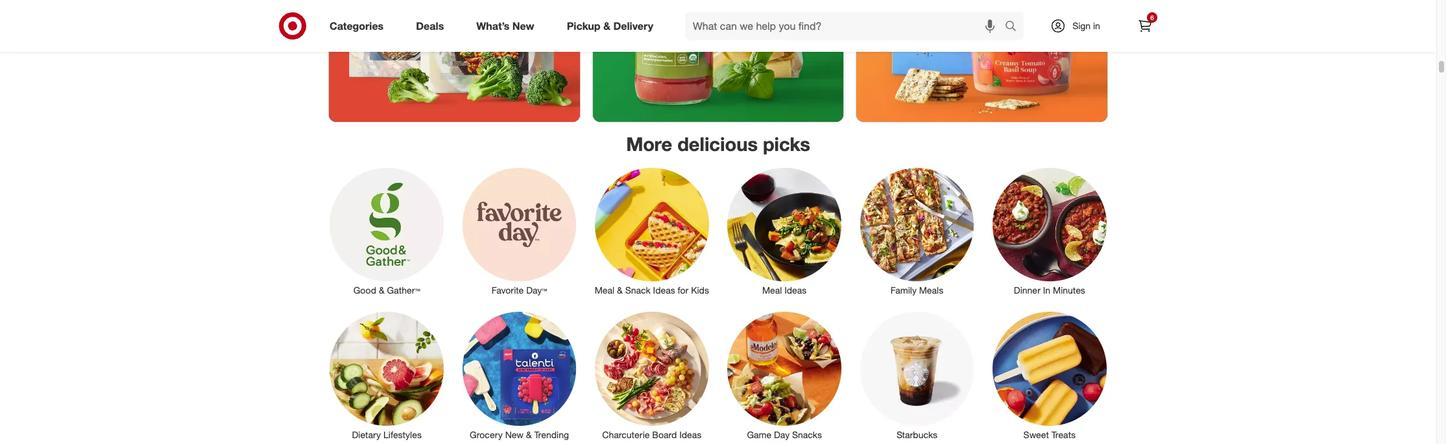 Task type: vqa. For each thing, say whether or not it's contained in the screenshot.
first meal
yes



Task type: describe. For each thing, give the bounding box(es) containing it.
charcuterie board ideas
[[603, 429, 702, 440]]

sign
[[1073, 20, 1091, 31]]

in
[[1044, 285, 1051, 296]]

pickup & delivery
[[567, 19, 654, 32]]

in
[[1094, 20, 1101, 31]]

grocery
[[470, 429, 503, 440]]

minutes
[[1053, 285, 1086, 296]]

board
[[653, 429, 677, 440]]

What can we help you find? suggestions appear below search field
[[685, 12, 1009, 40]]

dietary lifestyles
[[352, 429, 422, 440]]

meals
[[920, 285, 944, 296]]

what's new link
[[466, 12, 551, 40]]

sweet
[[1024, 429, 1050, 440]]

what's
[[477, 19, 510, 32]]

sign in
[[1073, 20, 1101, 31]]

6
[[1151, 14, 1155, 21]]

dinner in minutes
[[1014, 285, 1086, 296]]

meal & snack ideas for kids
[[595, 285, 709, 296]]

more delicious picks
[[626, 132, 811, 156]]

charcuterie
[[603, 429, 650, 440]]

1 horizontal spatial ideas
[[680, 429, 702, 440]]

meal for meal ideas
[[763, 285, 782, 296]]

6 link
[[1131, 12, 1160, 40]]

meal ideas
[[763, 285, 807, 296]]

0 horizontal spatial ideas
[[653, 285, 676, 296]]

game
[[747, 429, 772, 440]]

dietary
[[352, 429, 381, 440]]

search
[[1000, 20, 1031, 33]]

sweet treats
[[1024, 429, 1076, 440]]

charcuterie board ideas link
[[586, 309, 719, 442]]

family
[[891, 285, 917, 296]]

more
[[626, 132, 673, 156]]

trending
[[535, 429, 569, 440]]

favorite
[[492, 285, 524, 296]]

family meals
[[891, 285, 944, 296]]

starbucks
[[897, 429, 938, 440]]

good & gather™
[[354, 285, 420, 296]]

categories
[[330, 19, 384, 32]]



Task type: locate. For each thing, give the bounding box(es) containing it.
favorite day™ link
[[453, 165, 586, 298]]

meal for meal & snack ideas for kids
[[595, 285, 615, 296]]

snack
[[626, 285, 651, 296]]

& left snack
[[617, 285, 623, 296]]

& for pickup
[[604, 19, 611, 32]]

picks
[[763, 132, 811, 156]]

& left trending
[[526, 429, 532, 440]]

new right what's
[[513, 19, 535, 32]]

game day snacks
[[747, 429, 822, 440]]

deals link
[[405, 12, 460, 40]]

gather™
[[387, 285, 420, 296]]

meal ideas link
[[719, 165, 851, 298]]

starbucks link
[[851, 309, 984, 442]]

treats
[[1052, 429, 1076, 440]]

dinner in minutes link
[[984, 165, 1116, 298]]

1 meal from the left
[[595, 285, 615, 296]]

day
[[774, 429, 790, 440]]

& for good
[[379, 285, 385, 296]]

2 horizontal spatial ideas
[[785, 285, 807, 296]]

favorite day™
[[492, 285, 547, 296]]

dinner
[[1014, 285, 1041, 296]]

for
[[678, 285, 689, 296]]

new right grocery
[[505, 429, 524, 440]]

ideas
[[653, 285, 676, 296], [785, 285, 807, 296], [680, 429, 702, 440]]

good
[[354, 285, 376, 296]]

deals
[[416, 19, 444, 32]]

2 meal from the left
[[763, 285, 782, 296]]

pickup & delivery link
[[556, 12, 670, 40]]

grocery new & trending link
[[453, 309, 586, 442]]

&
[[604, 19, 611, 32], [379, 285, 385, 296], [617, 285, 623, 296], [526, 429, 532, 440]]

pickup
[[567, 19, 601, 32]]

sign in link
[[1040, 12, 1121, 40]]

0 horizontal spatial meal
[[595, 285, 615, 296]]

delivery
[[614, 19, 654, 32]]

search button
[[1000, 12, 1031, 43]]

meal inside meal ideas link
[[763, 285, 782, 296]]

new
[[513, 19, 535, 32], [505, 429, 524, 440]]

lifestyles
[[384, 429, 422, 440]]

categories link
[[319, 12, 400, 40]]

what's new
[[477, 19, 535, 32]]

family meals link
[[851, 165, 984, 298]]

game day snacks link
[[719, 309, 851, 442]]

meal
[[595, 285, 615, 296], [763, 285, 782, 296]]

& right pickup
[[604, 19, 611, 32]]

1 horizontal spatial meal
[[763, 285, 782, 296]]

delicious
[[678, 132, 758, 156]]

0 vertical spatial new
[[513, 19, 535, 32]]

& right the good
[[379, 285, 385, 296]]

sweet treats link
[[984, 309, 1116, 442]]

meal & snack ideas for kids link
[[586, 165, 719, 298]]

snacks
[[793, 429, 822, 440]]

& for meal
[[617, 285, 623, 296]]

dietary lifestyles link
[[321, 309, 453, 442]]

kids
[[691, 285, 709, 296]]

meal inside 'meal & snack ideas for kids' link
[[595, 285, 615, 296]]

1 vertical spatial new
[[505, 429, 524, 440]]

new for what's
[[513, 19, 535, 32]]

good & gather™ link
[[321, 165, 453, 298]]

grocery new & trending
[[470, 429, 569, 440]]

new for grocery
[[505, 429, 524, 440]]

day™
[[527, 285, 547, 296]]



